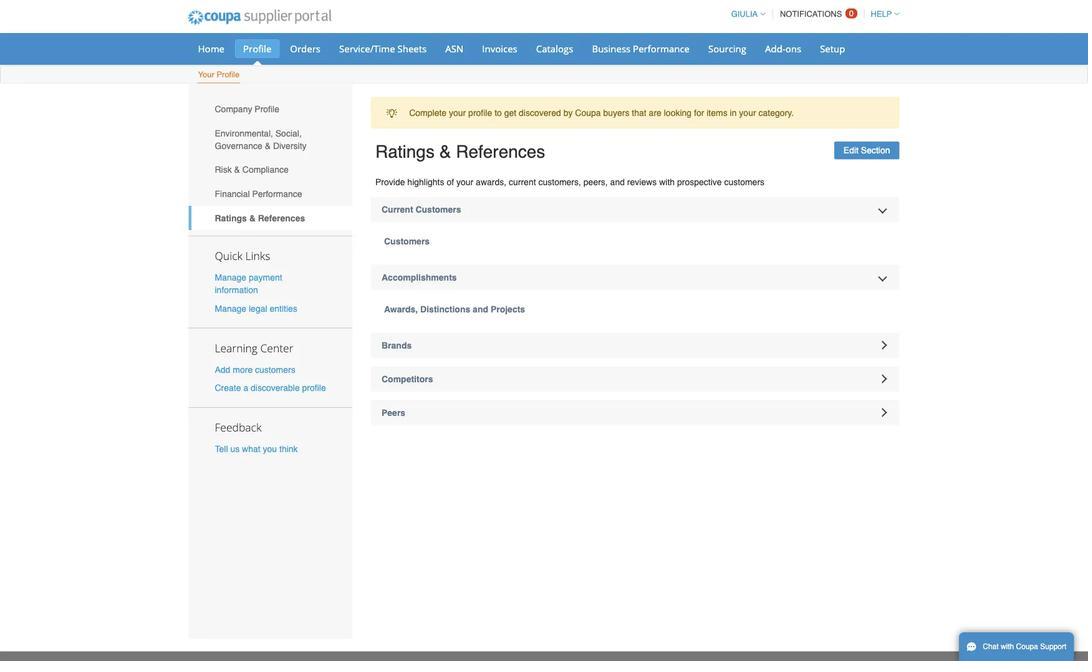 Task type: describe. For each thing, give the bounding box(es) containing it.
add more customers
[[215, 365, 295, 375]]

brands
[[382, 340, 412, 350]]

chat
[[983, 643, 999, 651]]

sourcing
[[709, 42, 747, 55]]

you
[[263, 444, 277, 454]]

with inside button
[[1001, 643, 1014, 651]]

1 horizontal spatial ratings
[[376, 142, 435, 162]]

peers button
[[371, 400, 900, 425]]

invoices
[[482, 42, 518, 55]]

awards,
[[476, 177, 507, 187]]

what
[[242, 444, 261, 454]]

risk & compliance link
[[189, 158, 352, 182]]

for
[[694, 108, 704, 118]]

create
[[215, 383, 241, 393]]

navigation containing notifications 0
[[726, 2, 900, 26]]

looking
[[664, 108, 692, 118]]

0
[[849, 9, 854, 18]]

compliance
[[243, 165, 289, 175]]

brands heading
[[371, 333, 900, 358]]

accomplishments button
[[371, 265, 900, 290]]

discovered
[[519, 108, 561, 118]]

service/time sheets
[[339, 42, 427, 55]]

that
[[632, 108, 647, 118]]

distinctions
[[421, 304, 470, 314]]

governance
[[215, 141, 262, 151]]

complete your profile to get discovered by coupa buyers that are looking for items in your category. alert
[[371, 97, 900, 128]]

peers heading
[[371, 400, 900, 425]]

tell
[[215, 444, 228, 454]]

giulia
[[731, 9, 758, 19]]

think
[[279, 444, 298, 454]]

0 vertical spatial references
[[456, 142, 545, 162]]

peers
[[382, 408, 406, 418]]

reviews
[[627, 177, 657, 187]]

0 vertical spatial with
[[659, 177, 675, 187]]

prospective
[[677, 177, 722, 187]]

environmental, social, governance & diversity
[[215, 128, 307, 151]]

accomplishments
[[382, 272, 457, 282]]

support
[[1041, 643, 1067, 651]]

risk
[[215, 165, 232, 175]]

customers inside current customers dropdown button
[[416, 204, 461, 214]]

business
[[592, 42, 631, 55]]

notifications 0
[[780, 9, 854, 19]]

coupa supplier portal image
[[179, 2, 340, 33]]

0 vertical spatial customers
[[725, 177, 765, 187]]

manage legal entities
[[215, 303, 297, 313]]

financial
[[215, 189, 250, 199]]

help
[[871, 9, 892, 19]]

payment
[[249, 273, 282, 283]]

peers,
[[584, 177, 608, 187]]

1 vertical spatial ratings
[[215, 213, 247, 223]]

catalogs
[[536, 42, 574, 55]]

tell us what you think
[[215, 444, 298, 454]]

complete your profile to get discovered by coupa buyers that are looking for items in your category.
[[409, 108, 794, 118]]

home link
[[190, 39, 233, 58]]

profile inside alert
[[469, 108, 492, 118]]

competitors
[[382, 374, 433, 384]]

business performance link
[[584, 39, 698, 58]]

& down the financial performance
[[249, 213, 256, 223]]

environmental,
[[215, 128, 273, 138]]

us
[[230, 444, 240, 454]]

your right of
[[457, 177, 474, 187]]

coupa inside the 'chat with coupa support' button
[[1017, 643, 1039, 651]]

0 horizontal spatial ratings & references
[[215, 213, 305, 223]]

coupa inside complete your profile to get discovered by coupa buyers that are looking for items in your category. alert
[[575, 108, 601, 118]]

asn
[[446, 42, 464, 55]]

& up of
[[440, 142, 451, 162]]

are
[[649, 108, 662, 118]]

add more customers link
[[215, 365, 295, 375]]

current
[[382, 204, 413, 214]]

company profile
[[215, 104, 279, 114]]

your right in at right top
[[739, 108, 756, 118]]

awards, distinctions and projects
[[384, 304, 525, 314]]

competitors heading
[[371, 366, 900, 391]]

a
[[244, 383, 248, 393]]

chat with coupa support
[[983, 643, 1067, 651]]

social,
[[276, 128, 302, 138]]

provide highlights of your awards, current customers, peers, and reviews with prospective customers
[[376, 177, 765, 187]]

more
[[233, 365, 253, 375]]



Task type: vqa. For each thing, say whether or not it's contained in the screenshot.
the Ratings for Sustainability Ratings
no



Task type: locate. For each thing, give the bounding box(es) containing it.
catalogs link
[[528, 39, 582, 58]]

1 vertical spatial and
[[473, 304, 488, 314]]

in
[[730, 108, 737, 118]]

manage for manage legal entities
[[215, 303, 246, 313]]

profile down 'coupa supplier portal' image
[[243, 42, 272, 55]]

by
[[564, 108, 573, 118]]

0 horizontal spatial and
[[473, 304, 488, 314]]

navigation
[[726, 2, 900, 26]]

profile for your profile
[[217, 70, 240, 79]]

manage for manage payment information
[[215, 273, 246, 283]]

service/time
[[339, 42, 395, 55]]

your profile
[[198, 70, 240, 79]]

1 vertical spatial coupa
[[1017, 643, 1039, 651]]

customers
[[416, 204, 461, 214], [384, 236, 430, 246]]

buyers
[[603, 108, 630, 118]]

notifications
[[780, 9, 842, 19]]

ratings & references down the financial performance
[[215, 213, 305, 223]]

2 manage from the top
[[215, 303, 246, 313]]

1 horizontal spatial profile
[[469, 108, 492, 118]]

0 vertical spatial customers
[[416, 204, 461, 214]]

1 horizontal spatial references
[[456, 142, 545, 162]]

home
[[198, 42, 225, 55]]

your
[[198, 70, 214, 79]]

profile for company profile
[[255, 104, 279, 114]]

company profile link
[[189, 97, 352, 121]]

sheets
[[398, 42, 427, 55]]

add-ons link
[[757, 39, 810, 58]]

with right the chat
[[1001, 643, 1014, 651]]

0 horizontal spatial references
[[258, 213, 305, 223]]

1 vertical spatial customers
[[384, 236, 430, 246]]

performance up ratings & references link
[[252, 189, 302, 199]]

manage up the information
[[215, 273, 246, 283]]

0 vertical spatial ratings
[[376, 142, 435, 162]]

learning
[[215, 341, 258, 355]]

1 vertical spatial performance
[[252, 189, 302, 199]]

financial performance link
[[189, 182, 352, 206]]

1 horizontal spatial coupa
[[1017, 643, 1039, 651]]

asn link
[[437, 39, 472, 58]]

service/time sheets link
[[331, 39, 435, 58]]

1 horizontal spatial with
[[1001, 643, 1014, 651]]

1 vertical spatial profile
[[217, 70, 240, 79]]

edit section
[[844, 145, 890, 155]]

add-
[[765, 42, 786, 55]]

chat with coupa support button
[[959, 633, 1074, 661]]

customers
[[725, 177, 765, 187], [255, 365, 295, 375]]

coupa left the support
[[1017, 643, 1039, 651]]

competitors button
[[371, 366, 900, 391]]

references up awards,
[[456, 142, 545, 162]]

0 horizontal spatial coupa
[[575, 108, 601, 118]]

ratings up provide
[[376, 142, 435, 162]]

profile left to
[[469, 108, 492, 118]]

financial performance
[[215, 189, 302, 199]]

manage payment information link
[[215, 273, 282, 295]]

setup
[[820, 42, 846, 55]]

section
[[861, 145, 890, 155]]

0 vertical spatial ratings & references
[[376, 142, 545, 162]]

performance right business
[[633, 42, 690, 55]]

& right risk
[[234, 165, 240, 175]]

environmental, social, governance & diversity link
[[189, 121, 352, 158]]

manage payment information
[[215, 273, 282, 295]]

highlights
[[408, 177, 444, 187]]

complete
[[409, 108, 447, 118]]

legal
[[249, 303, 267, 313]]

edit section link
[[835, 142, 900, 159]]

1 vertical spatial references
[[258, 213, 305, 223]]

company
[[215, 104, 252, 114]]

ratings down financial
[[215, 213, 247, 223]]

references down financial performance link
[[258, 213, 305, 223]]

1 horizontal spatial customers
[[725, 177, 765, 187]]

references
[[456, 142, 545, 162], [258, 213, 305, 223]]

manage down the information
[[215, 303, 246, 313]]

items
[[707, 108, 728, 118]]

current customers heading
[[371, 197, 900, 222]]

links
[[245, 249, 270, 263]]

0 vertical spatial manage
[[215, 273, 246, 283]]

ratings & references up of
[[376, 142, 545, 162]]

manage
[[215, 273, 246, 283], [215, 303, 246, 313]]

category.
[[759, 108, 794, 118]]

2 vertical spatial profile
[[255, 104, 279, 114]]

profile
[[243, 42, 272, 55], [217, 70, 240, 79], [255, 104, 279, 114]]

information
[[215, 285, 258, 295]]

edit
[[844, 145, 859, 155]]

0 vertical spatial coupa
[[575, 108, 601, 118]]

current customers button
[[371, 197, 900, 222]]

create a discoverable profile link
[[215, 383, 326, 393]]

to
[[495, 108, 502, 118]]

customers,
[[539, 177, 581, 187]]

orders
[[290, 42, 321, 55]]

add-ons
[[765, 42, 802, 55]]

feedback
[[215, 420, 262, 435]]

ons
[[786, 42, 802, 55]]

profile right your
[[217, 70, 240, 79]]

0 vertical spatial and
[[610, 177, 625, 187]]

discoverable
[[251, 383, 300, 393]]

projects
[[491, 304, 525, 314]]

0 horizontal spatial customers
[[255, 365, 295, 375]]

0 horizontal spatial with
[[659, 177, 675, 187]]

profile link
[[235, 39, 280, 58]]

1 horizontal spatial ratings & references
[[376, 142, 545, 162]]

references inside ratings & references link
[[258, 213, 305, 223]]

profile up environmental, social, governance & diversity link
[[255, 104, 279, 114]]

manage legal entities link
[[215, 303, 297, 313]]

1 horizontal spatial performance
[[633, 42, 690, 55]]

0 horizontal spatial ratings
[[215, 213, 247, 223]]

0 horizontal spatial performance
[[252, 189, 302, 199]]

& inside environmental, social, governance & diversity
[[265, 141, 271, 151]]

accomplishments heading
[[371, 265, 900, 290]]

learning center
[[215, 341, 294, 355]]

current
[[509, 177, 536, 187]]

your right complete
[[449, 108, 466, 118]]

setup link
[[812, 39, 854, 58]]

manage inside manage payment information
[[215, 273, 246, 283]]

customers down of
[[416, 204, 461, 214]]

0 horizontal spatial profile
[[302, 383, 326, 393]]

business performance
[[592, 42, 690, 55]]

1 vertical spatial ratings & references
[[215, 213, 305, 223]]

1 manage from the top
[[215, 273, 246, 283]]

ratings
[[376, 142, 435, 162], [215, 213, 247, 223]]

customers down current
[[384, 236, 430, 246]]

profile right discoverable
[[302, 383, 326, 393]]

diversity
[[273, 141, 307, 151]]

1 vertical spatial customers
[[255, 365, 295, 375]]

customers up discoverable
[[255, 365, 295, 375]]

quick links
[[215, 249, 270, 263]]

your profile link
[[197, 67, 240, 83]]

with right "reviews"
[[659, 177, 675, 187]]

performance
[[633, 42, 690, 55], [252, 189, 302, 199]]

1 vertical spatial profile
[[302, 383, 326, 393]]

awards,
[[384, 304, 418, 314]]

ratings & references
[[376, 142, 545, 162], [215, 213, 305, 223]]

0 vertical spatial performance
[[633, 42, 690, 55]]

invoices link
[[474, 39, 526, 58]]

performance for financial performance
[[252, 189, 302, 199]]

ratings & references link
[[189, 206, 352, 230]]

1 vertical spatial manage
[[215, 303, 246, 313]]

center
[[260, 341, 294, 355]]

0 vertical spatial profile
[[469, 108, 492, 118]]

risk & compliance
[[215, 165, 289, 175]]

customers right prospective
[[725, 177, 765, 187]]

and right peers, at the right top of page
[[610, 177, 625, 187]]

and left projects
[[473, 304, 488, 314]]

sourcing link
[[701, 39, 755, 58]]

coupa right by
[[575, 108, 601, 118]]

performance for business performance
[[633, 42, 690, 55]]

1 vertical spatial with
[[1001, 643, 1014, 651]]

1 horizontal spatial and
[[610, 177, 625, 187]]

& left diversity
[[265, 141, 271, 151]]

0 vertical spatial profile
[[243, 42, 272, 55]]

current customers
[[382, 204, 461, 214]]

create a discoverable profile
[[215, 383, 326, 393]]



